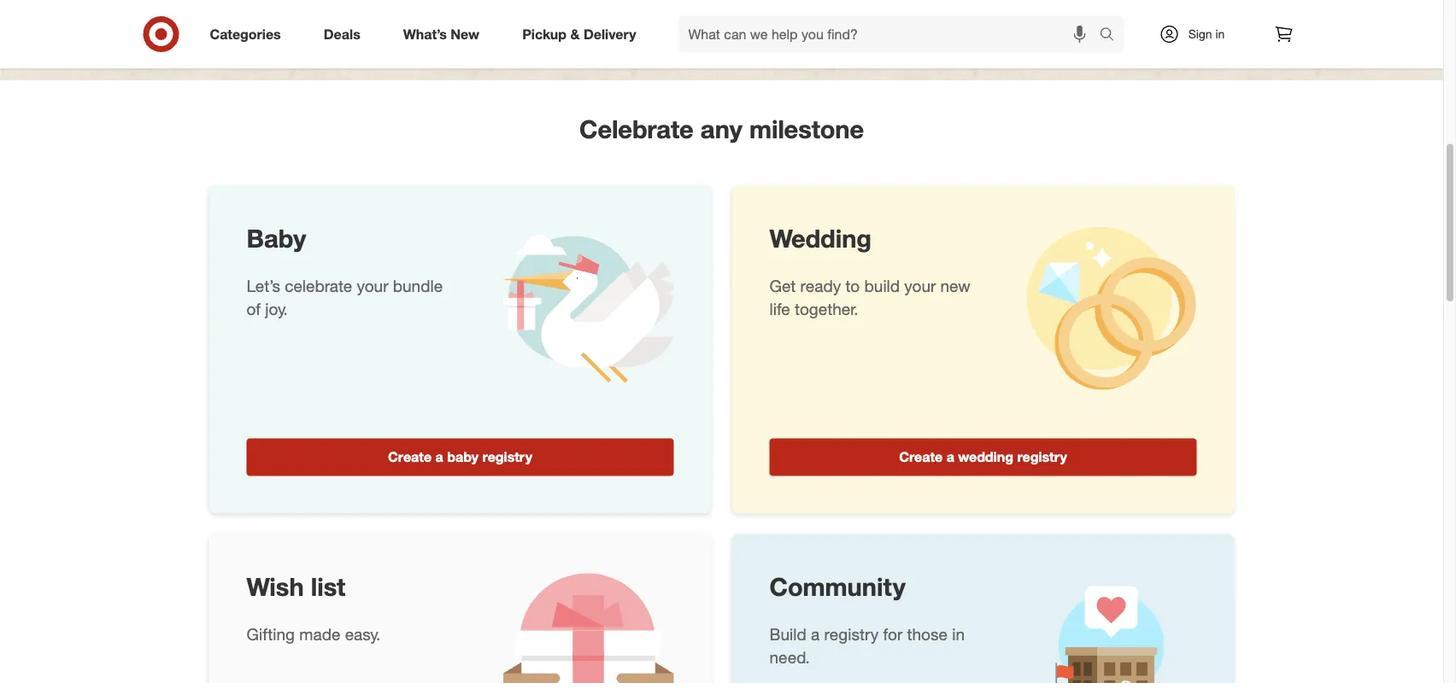 Task type: vqa. For each thing, say whether or not it's contained in the screenshot.
For
yes



Task type: locate. For each thing, give the bounding box(es) containing it.
any
[[701, 114, 743, 144]]

let's celebrate your bundle of joy.
[[247, 276, 443, 319]]

registry right wedding
[[1017, 449, 1067, 466]]

a for build a registry for those in need.
[[811, 625, 820, 645]]

for
[[883, 625, 903, 645]]

0 horizontal spatial your
[[357, 276, 388, 296]]

milestone
[[749, 114, 864, 144]]

a left wedding
[[947, 449, 955, 466]]

your left "bundle"
[[357, 276, 388, 296]]

a inside build a registry for those in need.
[[811, 625, 820, 645]]

categories
[[210, 26, 281, 42]]

a right find
[[708, 36, 716, 52]]

in inside build a registry for those in need.
[[952, 625, 965, 645]]

create
[[388, 449, 432, 466], [899, 449, 943, 466]]

create a baby registry
[[388, 449, 532, 466]]

1 create from the left
[[388, 449, 432, 466]]

celebrate
[[579, 114, 694, 144]]

your inside let's celebrate your bundle of joy.
[[357, 276, 388, 296]]

a for create a wedding registry
[[947, 449, 955, 466]]

ready
[[800, 276, 841, 296]]

registry inside create a wedding registry button
[[1017, 449, 1067, 466]]

registry right find
[[719, 36, 765, 52]]

create left wedding
[[899, 449, 943, 466]]

1 vertical spatial in
[[952, 625, 965, 645]]

in right sign
[[1216, 26, 1225, 41]]

wish
[[247, 572, 304, 602]]

in right those
[[952, 625, 965, 645]]

joy.
[[265, 300, 288, 319]]

create for baby
[[388, 449, 432, 466]]

baby
[[247, 223, 306, 254]]

create inside button
[[388, 449, 432, 466]]

a right build
[[811, 625, 820, 645]]

pickup
[[522, 26, 567, 42]]

registry left for
[[824, 625, 879, 645]]

gifting
[[247, 625, 295, 645]]

in
[[1216, 26, 1225, 41], [952, 625, 965, 645]]

create a wedding registry button
[[770, 439, 1197, 476]]

search
[[1092, 27, 1133, 44]]

your left new
[[905, 276, 936, 296]]

a left baby
[[435, 449, 443, 466]]

made
[[299, 625, 340, 645]]

a inside button
[[435, 449, 443, 466]]

get
[[770, 276, 796, 296]]

registry
[[719, 36, 765, 52], [483, 449, 532, 466], [1017, 449, 1067, 466], [824, 625, 879, 645]]

create a wedding registry
[[899, 449, 1067, 466]]

&
[[570, 26, 580, 42]]

create left baby
[[388, 449, 432, 466]]

gifting made easy.
[[247, 625, 381, 645]]

sign in
[[1189, 26, 1225, 41]]

community
[[770, 572, 906, 602]]

sign in link
[[1145, 15, 1252, 53]]

create inside button
[[899, 449, 943, 466]]

2 create from the left
[[899, 449, 943, 466]]

0 vertical spatial in
[[1216, 26, 1225, 41]]

your
[[357, 276, 388, 296], [905, 276, 936, 296]]

registry right baby
[[483, 449, 532, 466]]

your inside get ready to build your new life together.
[[905, 276, 936, 296]]

1 horizontal spatial create
[[899, 449, 943, 466]]

2 your from the left
[[905, 276, 936, 296]]

those
[[907, 625, 948, 645]]

0 horizontal spatial create
[[388, 449, 432, 466]]

registry inside create a baby registry button
[[483, 449, 532, 466]]

1 horizontal spatial in
[[1216, 26, 1225, 41]]

a
[[708, 36, 716, 52], [435, 449, 443, 466], [947, 449, 955, 466], [811, 625, 820, 645]]

0 horizontal spatial in
[[952, 625, 965, 645]]

deals
[[324, 26, 360, 42]]

easy.
[[345, 625, 381, 645]]

1 your from the left
[[357, 276, 388, 296]]

need.
[[770, 648, 810, 668]]

1 horizontal spatial your
[[905, 276, 936, 296]]

pickup & delivery
[[522, 26, 636, 42]]

wish list
[[247, 572, 345, 602]]



Task type: describe. For each thing, give the bounding box(es) containing it.
build a registry for those in need.
[[770, 625, 965, 668]]

list
[[311, 572, 345, 602]]

wedding
[[770, 223, 872, 254]]

in inside sign in link
[[1216, 26, 1225, 41]]

wedding
[[958, 449, 1014, 466]]

what's
[[403, 26, 447, 42]]

pickup & delivery link
[[508, 15, 658, 53]]

a for create a baby registry
[[435, 449, 443, 466]]

to
[[846, 276, 860, 296]]

find a registry button
[[574, 26, 869, 63]]

together.
[[795, 300, 859, 319]]

find a registry
[[678, 36, 765, 52]]

search button
[[1092, 15, 1133, 56]]

registry inside build a registry for those in need.
[[824, 625, 879, 645]]

what's new link
[[389, 15, 501, 53]]

sign
[[1189, 26, 1212, 41]]

What can we help you find? suggestions appear below search field
[[678, 15, 1104, 53]]

find
[[678, 36, 704, 52]]

deals link
[[309, 15, 382, 53]]

categories link
[[195, 15, 302, 53]]

celebrate
[[285, 276, 352, 296]]

get ready to build your new life together.
[[770, 276, 971, 319]]

what's new
[[403, 26, 480, 42]]

life
[[770, 300, 790, 319]]

build
[[865, 276, 900, 296]]

new
[[941, 276, 971, 296]]

registry inside find a registry button
[[719, 36, 765, 52]]

create a baby registry button
[[247, 439, 674, 476]]

bundle
[[393, 276, 443, 296]]

build
[[770, 625, 807, 645]]

celebrate any milestone
[[579, 114, 864, 144]]

create for wedding
[[899, 449, 943, 466]]

of
[[247, 300, 261, 319]]

let's
[[247, 276, 280, 296]]

a for find a registry
[[708, 36, 716, 52]]

new
[[451, 26, 480, 42]]

baby
[[447, 449, 479, 466]]

delivery
[[584, 26, 636, 42]]



